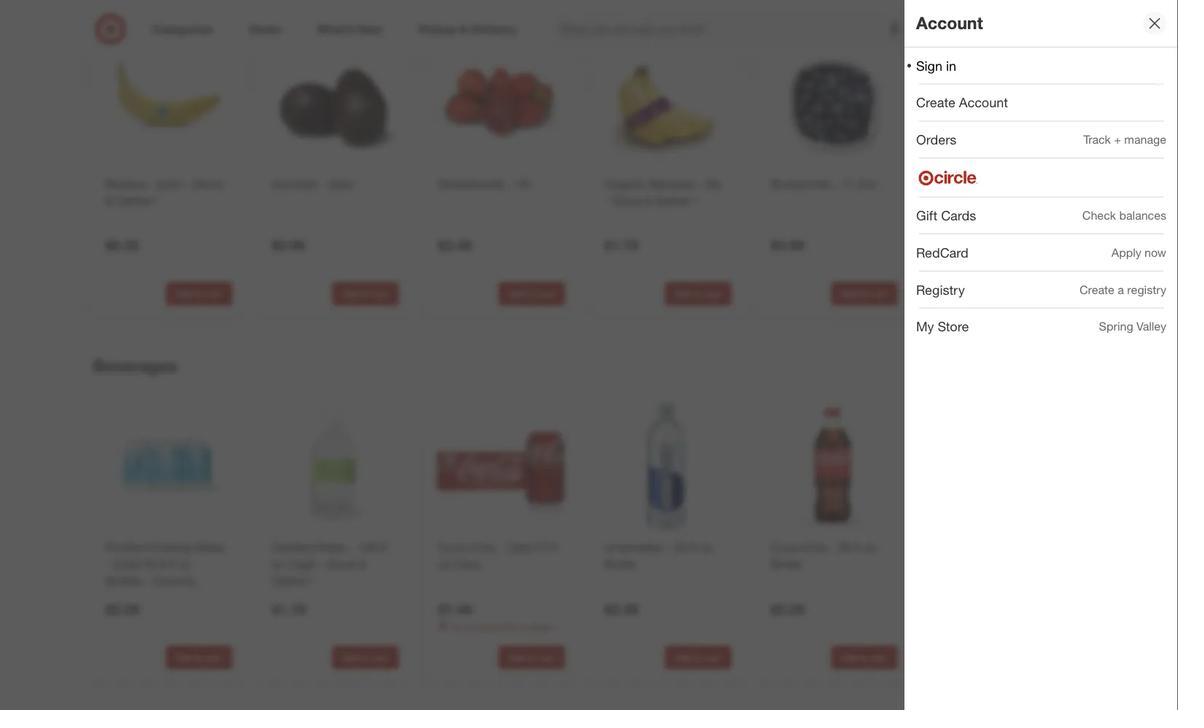 Task type: describe. For each thing, give the bounding box(es) containing it.
buy 3 save 40% on soda 12-pks
[[438, 622, 550, 645]]

check balances
[[1083, 208, 1167, 223]]

blueberries - 11.2oz
[[771, 177, 877, 191]]

save
[[478, 622, 496, 633]]

$7.49
[[438, 601, 472, 618]]

1 vertical spatial account
[[960, 95, 1009, 110]]

strawberries - 1lb link
[[438, 176, 562, 192]]

blueberries
[[771, 177, 831, 191]]

create account link
[[905, 84, 1179, 121]]

to for $2.39
[[694, 652, 702, 663]]

apply
[[1112, 245, 1142, 260]]

oz for coca-cola - 20 fl oz bottle
[[864, 541, 876, 555]]

20 inside coca-cola - 20 fl oz bottle
[[838, 541, 851, 555]]

- inside 'link'
[[977, 177, 981, 191]]

track + manage
[[1084, 132, 1167, 147]]

& inside "distilled water - 128 fl oz (1gal) - good & gather™"
[[359, 557, 367, 572]]

purified
[[105, 541, 146, 555]]

$3.49
[[438, 237, 472, 254]]

distilled
[[272, 541, 313, 555]]

now
[[1145, 245, 1167, 260]]

add to cart for $4.99
[[841, 288, 888, 299]]

12-
[[438, 634, 451, 645]]

buy
[[453, 622, 468, 633]]

pks
[[451, 634, 465, 645]]

buy 3 save 40% on soda 12-pks button
[[438, 621, 565, 645]]

cans
[[454, 557, 481, 572]]

lemon - each
[[938, 177, 1010, 191]]

strawberries - 1lb
[[438, 177, 531, 191]]

organic bananas - 2lb - good & gather™
[[605, 177, 722, 208]]

store
[[938, 319, 970, 334]]

distilled water - 128 fl oz (1gal) - good & gather™
[[272, 541, 387, 588]]

organic
[[605, 177, 646, 191]]

1 $2.29 from the left
[[771, 601, 805, 618]]

1lb
[[515, 177, 531, 191]]

add for $1.19
[[342, 652, 359, 663]]

smartwater - 20 fl oz bottle link
[[605, 540, 729, 573]]

24pk/16.9
[[113, 557, 166, 572]]

& inside banana - each - good & gather™
[[105, 193, 113, 208]]

spring valley
[[1100, 319, 1167, 334]]

cart for $1.79
[[705, 288, 722, 299]]

avocado - each link
[[272, 176, 396, 192]]

add to cart for $3.49
[[509, 288, 556, 299]]

search button
[[905, 13, 940, 48]]

blueberries - 11.2oz link
[[771, 176, 895, 192]]

cart for $3.49
[[538, 288, 556, 299]]

create account
[[917, 95, 1009, 110]]

lemon - each link
[[938, 176, 1062, 192]]

add for $3.49
[[509, 288, 525, 299]]

banana
[[105, 177, 145, 191]]

create a registry
[[1080, 282, 1167, 297]]

distilled water - 128 fl oz (1gal) - good & gather™ link
[[272, 540, 396, 590]]

good inside "distilled water - 128 fl oz (1gal) - good & gather™"
[[327, 557, 356, 572]]

$4.99
[[771, 237, 805, 254]]

bottle inside coca-cola - 20 fl oz bottle
[[771, 557, 802, 572]]

2lb
[[706, 177, 722, 191]]

to for $1.19
[[361, 652, 370, 663]]

each for $0.25
[[156, 177, 182, 191]]

add to cart button for $0.95
[[332, 282, 399, 305]]

0 vertical spatial account
[[917, 13, 984, 33]]

coca-cola - 20 fl oz bottle
[[771, 541, 876, 572]]

cart for $0.95
[[372, 288, 389, 299]]

apply now
[[1112, 245, 1167, 260]]

coca- for cans
[[438, 541, 471, 555]]

soda
[[531, 622, 550, 633]]

search
[[905, 23, 940, 38]]

to for $0.95
[[361, 288, 370, 299]]

cart for $4.99
[[871, 288, 888, 299]]

3
[[471, 622, 475, 633]]

track
[[1084, 132, 1111, 147]]

to for $3.49
[[528, 288, 536, 299]]

banana - each - good & gather™ link
[[105, 176, 230, 209]]

& inside organic bananas - 2lb - good & gather™
[[645, 193, 653, 208]]

manage
[[1125, 132, 1167, 147]]

bottle inside smartwater - 20 fl oz bottle
[[605, 557, 636, 572]]

cola for cans
[[471, 541, 495, 555]]

add to cart button for $0.25
[[166, 282, 232, 305]]

each for $0.95
[[329, 177, 354, 191]]

coca-cola - 12pk/12 fl oz cans link
[[438, 540, 562, 573]]

strawberries
[[438, 177, 504, 191]]

What can we help you find? suggestions appear below search field
[[552, 13, 916, 45]]

- inside smartwater - 20 fl oz bottle
[[667, 541, 672, 555]]

cart for $0.25
[[206, 288, 223, 299]]

$0.25
[[105, 237, 139, 254]]

128
[[358, 541, 378, 555]]

add to cart button for $3.49
[[499, 282, 565, 305]]

cart for $2.39
[[705, 652, 722, 663]]

on
[[519, 622, 529, 633]]

registry
[[917, 282, 965, 297]]

oz for distilled water - 128 fl oz (1gal) - good & gather™
[[272, 557, 284, 572]]

create for create a registry
[[1080, 282, 1115, 297]]

sign in link
[[905, 47, 1179, 84]]

add to cart button for $2.39
[[665, 646, 732, 669]]

avocado
[[272, 177, 318, 191]]

$2.39
[[605, 601, 638, 618]]

add to cart button for $1.79
[[665, 282, 732, 305]]

bottles
[[105, 574, 142, 588]]

fl for coca-cola - 12pk/12 fl oz cans
[[552, 541, 558, 555]]

registry
[[1128, 282, 1167, 297]]



Task type: locate. For each thing, give the bounding box(es) containing it.
2 water from the left
[[317, 541, 347, 555]]

fl inside "distilled water - 128 fl oz (1gal) - good & gather™"
[[381, 541, 387, 555]]

smartwater - 20 fl oz bottle image
[[602, 401, 732, 531], [602, 401, 732, 531]]

organic bananas - 2lb - good & gather™ link
[[605, 176, 729, 209]]

add for $0.25
[[176, 288, 192, 299]]

2 20 from the left
[[838, 541, 851, 555]]

oz inside smartwater - 20 fl oz bottle
[[700, 541, 713, 555]]

each inside banana - each - good & gather™
[[156, 177, 182, 191]]

0 horizontal spatial water
[[195, 541, 226, 555]]

cola for bottle
[[803, 541, 827, 555]]

add to cart for $1.79
[[675, 288, 722, 299]]

fl for distilled water - 128 fl oz (1gal) - good & gather™
[[381, 541, 387, 555]]

gather™ inside purified drinking water - 24pk/16.9 fl oz bottles - good & gather™ $2.29
[[105, 591, 148, 605]]

3 each from the left
[[985, 177, 1010, 191]]

smartwater - 20 fl oz bottle
[[605, 541, 713, 572]]

1 horizontal spatial create
[[1080, 282, 1115, 297]]

oz inside coca-cola - 12pk/12 fl oz cans
[[438, 557, 450, 572]]

water
[[195, 541, 226, 555], [317, 541, 347, 555]]

0 horizontal spatial $2.29
[[105, 601, 139, 618]]

water right drinking
[[195, 541, 226, 555]]

0 horizontal spatial 20
[[675, 541, 688, 555]]

(1gal)
[[287, 557, 316, 572]]

1 water from the left
[[195, 541, 226, 555]]

& inside purified drinking water - 24pk/16.9 fl oz bottles - good & gather™ $2.29
[[186, 574, 193, 588]]

cola inside coca-cola - 12pk/12 fl oz cans
[[471, 541, 495, 555]]

add to cart for $0.95
[[342, 288, 389, 299]]

40%
[[498, 622, 516, 633]]

fl inside smartwater - 20 fl oz bottle
[[691, 541, 697, 555]]

coca-cola - 12pk/12 fl oz cans image
[[435, 401, 565, 531], [435, 401, 565, 531]]

beverages
[[93, 356, 177, 376]]

each right lemon
[[985, 177, 1010, 191]]

gather™
[[116, 193, 159, 208], [656, 193, 698, 208], [272, 574, 314, 588], [105, 591, 148, 605]]

avocado - each image
[[269, 37, 399, 167], [269, 37, 399, 167]]

a
[[1118, 282, 1125, 297]]

oz
[[700, 541, 713, 555], [864, 541, 876, 555], [178, 557, 190, 572], [272, 557, 284, 572], [438, 557, 450, 572]]

12pk/12
[[506, 541, 548, 555]]

in
[[947, 58, 957, 73]]

water inside "distilled water - 128 fl oz (1gal) - good & gather™"
[[317, 541, 347, 555]]

to for $2.29
[[860, 652, 869, 663]]

0 horizontal spatial each
[[156, 177, 182, 191]]

each
[[156, 177, 182, 191], [329, 177, 354, 191], [985, 177, 1010, 191]]

$2.29 down bottles at the bottom
[[105, 601, 139, 618]]

cart for $1.19
[[372, 652, 389, 663]]

1 horizontal spatial each
[[329, 177, 354, 191]]

to for $4.99
[[860, 288, 869, 299]]

add for $1.79
[[675, 288, 692, 299]]

1 20 from the left
[[675, 541, 688, 555]]

each right avocado
[[329, 177, 354, 191]]

1 cola from the left
[[471, 541, 495, 555]]

balances
[[1120, 208, 1167, 223]]

2 $2.29 from the left
[[105, 601, 139, 618]]

gather™ inside banana - each - good & gather™
[[116, 193, 159, 208]]

avocado - each
[[272, 177, 354, 191]]

blueberries - 11.2oz image
[[768, 37, 898, 167], [768, 37, 898, 167]]

smartwater
[[605, 541, 664, 555]]

good inside organic bananas - 2lb - good & gather™
[[612, 193, 642, 208]]

spring
[[1100, 319, 1134, 334]]

0 horizontal spatial bottle
[[605, 557, 636, 572]]

add to cart for $1.19
[[342, 652, 389, 663]]

each right banana
[[156, 177, 182, 191]]

1 coca- from the left
[[438, 541, 471, 555]]

bananas
[[649, 177, 695, 191]]

organic bananas - 2lb - good & gather™ image
[[602, 37, 732, 167], [602, 37, 732, 167]]

20 inside smartwater - 20 fl oz bottle
[[675, 541, 688, 555]]

0 horizontal spatial cola
[[471, 541, 495, 555]]

to
[[195, 288, 203, 299], [361, 288, 370, 299], [528, 288, 536, 299], [694, 288, 702, 299], [860, 288, 869, 299], [195, 652, 203, 663], [361, 652, 370, 663], [528, 652, 536, 663], [694, 652, 702, 663], [860, 652, 869, 663]]

create
[[917, 95, 956, 110], [1080, 282, 1115, 297]]

add to cart for $2.39
[[675, 652, 722, 663]]

2 cola from the left
[[803, 541, 827, 555]]

cart for $2.29
[[871, 652, 888, 663]]

fl for coca-cola - 20 fl oz bottle
[[855, 541, 861, 555]]

gather™ down banana
[[116, 193, 159, 208]]

water inside purified drinking water - 24pk/16.9 fl oz bottles - good & gather™ $2.29
[[195, 541, 226, 555]]

gift
[[917, 208, 938, 223]]

add for $0.95
[[342, 288, 359, 299]]

1 each from the left
[[156, 177, 182, 191]]

water left '128'
[[317, 541, 347, 555]]

$2.29
[[771, 601, 805, 618], [105, 601, 139, 618]]

1 horizontal spatial $2.29
[[771, 601, 805, 618]]

sign in
[[917, 58, 957, 73]]

2 bottle from the left
[[771, 557, 802, 572]]

1 vertical spatial create
[[1080, 282, 1115, 297]]

11.2oz
[[842, 177, 877, 191]]

drinking
[[149, 541, 192, 555]]

fl inside coca-cola - 20 fl oz bottle
[[855, 541, 861, 555]]

banana - each - good & gather™
[[105, 177, 222, 208]]

coca- for bottle
[[771, 541, 803, 555]]

gift cards
[[917, 208, 977, 223]]

coca-cola - 12pk/12 fl oz cans
[[438, 541, 558, 572]]

coca-
[[438, 541, 471, 555], [771, 541, 803, 555]]

add for $4.99
[[841, 288, 858, 299]]

redcard
[[917, 245, 969, 260]]

to for $0.25
[[195, 288, 203, 299]]

& down banana
[[105, 193, 113, 208]]

1 horizontal spatial water
[[317, 541, 347, 555]]

gather™ down bananas
[[656, 193, 698, 208]]

gather™ down bottles at the bottom
[[105, 591, 148, 605]]

purified drinking water - 24pk/16.9 fl oz bottles - good & gather™ image
[[103, 401, 232, 531], [103, 401, 232, 531]]

cards
[[942, 208, 977, 223]]

orders
[[917, 132, 957, 147]]

$1.19
[[272, 601, 306, 618]]

purified drinking water - 24pk/16.9 fl oz bottles - good & gather™ $2.29
[[105, 541, 226, 618]]

add to cart button for $4.99
[[832, 282, 898, 305]]

bottle
[[605, 557, 636, 572], [771, 557, 802, 572]]

$2.29 down coca-cola - 20 fl oz bottle
[[771, 601, 805, 618]]

fl inside purified drinking water - 24pk/16.9 fl oz bottles - good & gather™ $2.29
[[169, 557, 175, 572]]

lemon - each image
[[935, 37, 1065, 167], [935, 37, 1065, 167]]

$0.69
[[938, 237, 971, 254]]

& down '128'
[[359, 557, 367, 572]]

0 vertical spatial create
[[917, 95, 956, 110]]

cola inside coca-cola - 20 fl oz bottle
[[803, 541, 827, 555]]

gather™ down (1gal)
[[272, 574, 314, 588]]

gather™ inside "distilled water - 128 fl oz (1gal) - good & gather™"
[[272, 574, 314, 588]]

good inside purified drinking water - 24pk/16.9 fl oz bottles - good & gather™ $2.29
[[153, 574, 183, 588]]

2 each from the left
[[329, 177, 354, 191]]

& down drinking
[[186, 574, 193, 588]]

distilled water - 128 fl oz (1gal) - good & gather™ image
[[269, 401, 399, 531], [269, 401, 399, 531]]

- inside coca-cola - 12pk/12 fl oz cans
[[498, 541, 502, 555]]

oz inside "distilled water - 128 fl oz (1gal) - good & gather™"
[[272, 557, 284, 572]]

to for $1.79
[[694, 288, 702, 299]]

lemon
[[938, 177, 973, 191]]

1 horizontal spatial coca-
[[771, 541, 803, 555]]

20
[[675, 541, 688, 555], [838, 541, 851, 555]]

1 horizontal spatial 20
[[838, 541, 851, 555]]

$1.79
[[605, 237, 638, 254]]

&
[[105, 193, 113, 208], [645, 193, 653, 208], [359, 557, 367, 572], [186, 574, 193, 588]]

2 coca- from the left
[[771, 541, 803, 555]]

create down sign in
[[917, 95, 956, 110]]

0 horizontal spatial coca-
[[438, 541, 471, 555]]

add to cart
[[176, 288, 223, 299], [342, 288, 389, 299], [509, 288, 556, 299], [675, 288, 722, 299], [841, 288, 888, 299], [176, 652, 223, 663], [342, 652, 389, 663], [509, 652, 556, 663], [675, 652, 722, 663], [841, 652, 888, 663]]

1 bottle from the left
[[605, 557, 636, 572]]

account dialog
[[905, 0, 1179, 710]]

- inside coca-cola - 20 fl oz bottle
[[831, 541, 835, 555]]

0 horizontal spatial create
[[917, 95, 956, 110]]

$2.29 inside purified drinking water - 24pk/16.9 fl oz bottles - good & gather™ $2.29
[[105, 601, 139, 618]]

coca- inside coca-cola - 12pk/12 fl oz cans
[[438, 541, 471, 555]]

banana - each - good & gather™ image
[[103, 37, 232, 167], [103, 37, 232, 167]]

each inside 'link'
[[985, 177, 1010, 191]]

each for $0.69
[[985, 177, 1010, 191]]

coca-cola - 20 fl oz bottle link
[[771, 540, 895, 573]]

add to cart button for $2.29
[[832, 646, 898, 669]]

fl inside coca-cola - 12pk/12 fl oz cans
[[552, 541, 558, 555]]

sign
[[917, 58, 943, 73]]

add for $2.29
[[841, 652, 858, 663]]

check
[[1083, 208, 1117, 223]]

add to cart button for $1.19
[[332, 646, 399, 669]]

add for $2.39
[[675, 652, 692, 663]]

purified drinking water - 24pk/16.9 fl oz bottles - good & gather™ link
[[105, 540, 230, 605]]

2 horizontal spatial each
[[985, 177, 1010, 191]]

& down bananas
[[645, 193, 653, 208]]

add to cart for $2.29
[[841, 652, 888, 663]]

create for create account
[[917, 95, 956, 110]]

fl
[[381, 541, 387, 555], [552, 541, 558, 555], [691, 541, 697, 555], [855, 541, 861, 555], [169, 557, 175, 572]]

1 horizontal spatial bottle
[[771, 557, 802, 572]]

coca- inside coca-cola - 20 fl oz bottle
[[771, 541, 803, 555]]

gather™ inside organic bananas - 2lb - good & gather™
[[656, 193, 698, 208]]

my
[[917, 319, 935, 334]]

-
[[149, 177, 153, 191], [185, 177, 190, 191], [321, 177, 325, 191], [508, 177, 512, 191], [698, 177, 702, 191], [834, 177, 839, 191], [977, 177, 981, 191], [605, 193, 609, 208], [350, 541, 355, 555], [498, 541, 502, 555], [667, 541, 672, 555], [831, 541, 835, 555], [105, 557, 110, 572], [319, 557, 323, 572], [146, 574, 150, 588]]

coca-cola - 20 fl oz bottle image
[[768, 401, 898, 531], [768, 401, 898, 531]]

valley
[[1137, 319, 1167, 334]]

oz for coca-cola - 12pk/12 fl oz cans
[[438, 557, 450, 572]]

good
[[193, 177, 222, 191], [612, 193, 642, 208], [327, 557, 356, 572], [153, 574, 183, 588]]

oz inside purified drinking water - 24pk/16.9 fl oz bottles - good & gather™ $2.29
[[178, 557, 190, 572]]

my store
[[917, 319, 970, 334]]

create left a
[[1080, 282, 1115, 297]]

good inside banana - each - good & gather™
[[193, 177, 222, 191]]

add to cart for $0.25
[[176, 288, 223, 299]]

strawberries - 1lb image
[[435, 37, 565, 167], [435, 37, 565, 167]]

1 horizontal spatial cola
[[803, 541, 827, 555]]

$0.95
[[272, 237, 306, 254]]

+
[[1115, 132, 1122, 147]]

oz inside coca-cola - 20 fl oz bottle
[[864, 541, 876, 555]]



Task type: vqa. For each thing, say whether or not it's contained in the screenshot.


